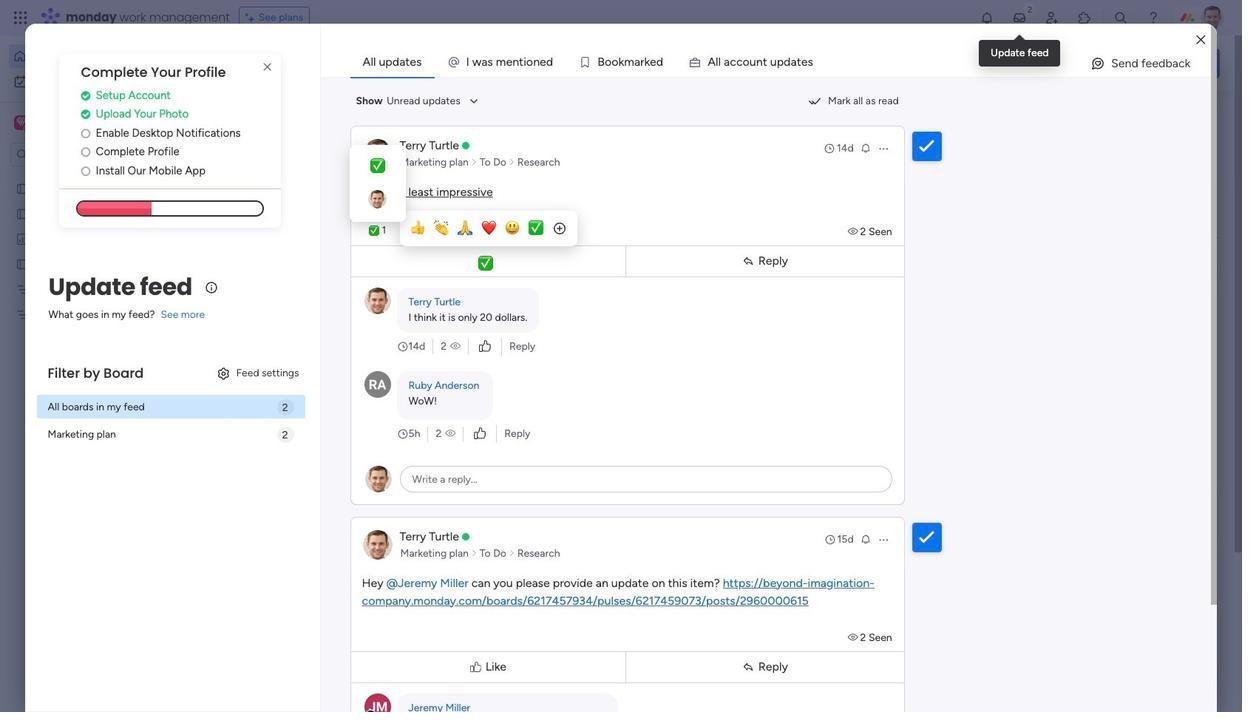 Task type: locate. For each thing, give the bounding box(es) containing it.
quick search results list box
[[229, 138, 963, 516]]

public board image down public dashboard image
[[16, 257, 30, 271]]

circle o image
[[81, 166, 91, 177]]

2 vertical spatial option
[[0, 175, 189, 178]]

add to favorites image
[[680, 270, 695, 285], [439, 452, 453, 466]]

give feedback image
[[1091, 56, 1106, 71]]

1 vertical spatial add to favorites image
[[439, 452, 453, 466]]

2 check circle image from the top
[[81, 109, 91, 120]]

1 v2 seen image from the top
[[848, 225, 861, 238]]

tab list
[[350, 47, 1212, 77]]

2 element
[[378, 557, 395, 575]]

public board image
[[16, 181, 30, 195], [16, 206, 30, 220]]

v2 seen image
[[848, 225, 861, 238], [848, 631, 861, 644]]

0 vertical spatial option
[[9, 44, 180, 68]]

list box
[[0, 173, 189, 526]]

v2 seen image left v2 like icon
[[445, 426, 456, 441]]

public board image
[[16, 257, 30, 271], [489, 270, 505, 286]]

reminder image
[[860, 142, 872, 153]]

dapulse x slim image
[[1198, 107, 1216, 125]]

v2 seen image
[[451, 339, 461, 354], [445, 426, 456, 441]]

check circle image up workspace selection element
[[81, 90, 91, 101]]

slider arrow image
[[471, 546, 478, 561]]

0 horizontal spatial public board image
[[16, 257, 30, 271]]

v2 seen image left v2 like image
[[451, 339, 461, 354]]

circle o image up search in workspace field
[[81, 128, 91, 139]]

1 vertical spatial check circle image
[[81, 109, 91, 120]]

v2 like image
[[479, 338, 491, 355]]

check circle image
[[81, 90, 91, 101], [81, 109, 91, 120]]

contact sales element
[[998, 681, 1220, 712]]

terry turtle image
[[1201, 6, 1225, 30]]

circle o image
[[81, 128, 91, 139], [81, 147, 91, 158]]

0 horizontal spatial add to favorites image
[[439, 452, 453, 466]]

close image
[[1197, 34, 1206, 45]]

v2 seen image for v2 like image
[[451, 339, 461, 354]]

1 vertical spatial v2 seen image
[[445, 426, 456, 441]]

0 vertical spatial v2 seen image
[[451, 339, 461, 354]]

0 vertical spatial public board image
[[16, 181, 30, 195]]

search everything image
[[1114, 10, 1129, 25]]

1 vertical spatial public board image
[[16, 206, 30, 220]]

options image
[[878, 142, 889, 154]]

1 horizontal spatial public board image
[[489, 270, 505, 286]]

1 public board image from the top
[[16, 181, 30, 195]]

workspace image
[[16, 115, 26, 131]]

1 vertical spatial v2 seen image
[[848, 631, 861, 644]]

0 vertical spatial add to favorites image
[[680, 270, 695, 285]]

dapulse x slim image
[[259, 58, 276, 76]]

1 horizontal spatial add to favorites image
[[680, 270, 695, 285]]

option
[[9, 44, 180, 68], [9, 70, 180, 93], [0, 175, 189, 178]]

slider arrow image
[[471, 155, 478, 170], [509, 155, 515, 170], [509, 546, 515, 561]]

0 vertical spatial check circle image
[[81, 90, 91, 101]]

0 vertical spatial circle o image
[[81, 128, 91, 139]]

1 vertical spatial circle o image
[[81, 147, 91, 158]]

circle o image up circle o icon at the left top of page
[[81, 147, 91, 158]]

see plans image
[[245, 10, 259, 26]]

0 vertical spatial v2 seen image
[[848, 225, 861, 238]]

v2 seen image for v2 like icon
[[445, 426, 456, 441]]

check circle image up search in workspace field
[[81, 109, 91, 120]]

v2 like image
[[474, 426, 486, 442]]

tab
[[350, 47, 435, 77]]

close recently visited image
[[229, 121, 246, 138]]

public board image up "component" image
[[489, 270, 505, 286]]



Task type: vqa. For each thing, say whether or not it's contained in the screenshot.
list box
yes



Task type: describe. For each thing, give the bounding box(es) containing it.
1 circle o image from the top
[[81, 128, 91, 139]]

getting started element
[[998, 539, 1220, 598]]

v2 user feedback image
[[1010, 55, 1022, 72]]

2 v2 seen image from the top
[[848, 631, 861, 644]]

v2 bolt switch image
[[1126, 55, 1134, 71]]

public dashboard image
[[731, 270, 747, 286]]

1 check circle image from the top
[[81, 90, 91, 101]]

help image
[[1146, 10, 1161, 25]]

Search in workspace field
[[31, 146, 124, 163]]

help center element
[[998, 610, 1220, 669]]

notifications image
[[980, 10, 995, 25]]

invite members image
[[1045, 10, 1060, 25]]

workspace selection element
[[14, 114, 124, 133]]

component image
[[489, 293, 502, 307]]

2 public board image from the top
[[16, 206, 30, 220]]

select product image
[[13, 10, 28, 25]]

2 circle o image from the top
[[81, 147, 91, 158]]

update feed image
[[1013, 10, 1027, 25]]

2 image
[[1024, 1, 1037, 17]]

public dashboard image
[[16, 232, 30, 246]]

workspace image
[[14, 115, 29, 131]]

remove from favorites image
[[439, 270, 453, 285]]

1 vertical spatial option
[[9, 70, 180, 93]]

monday marketplace image
[[1078, 10, 1092, 25]]



